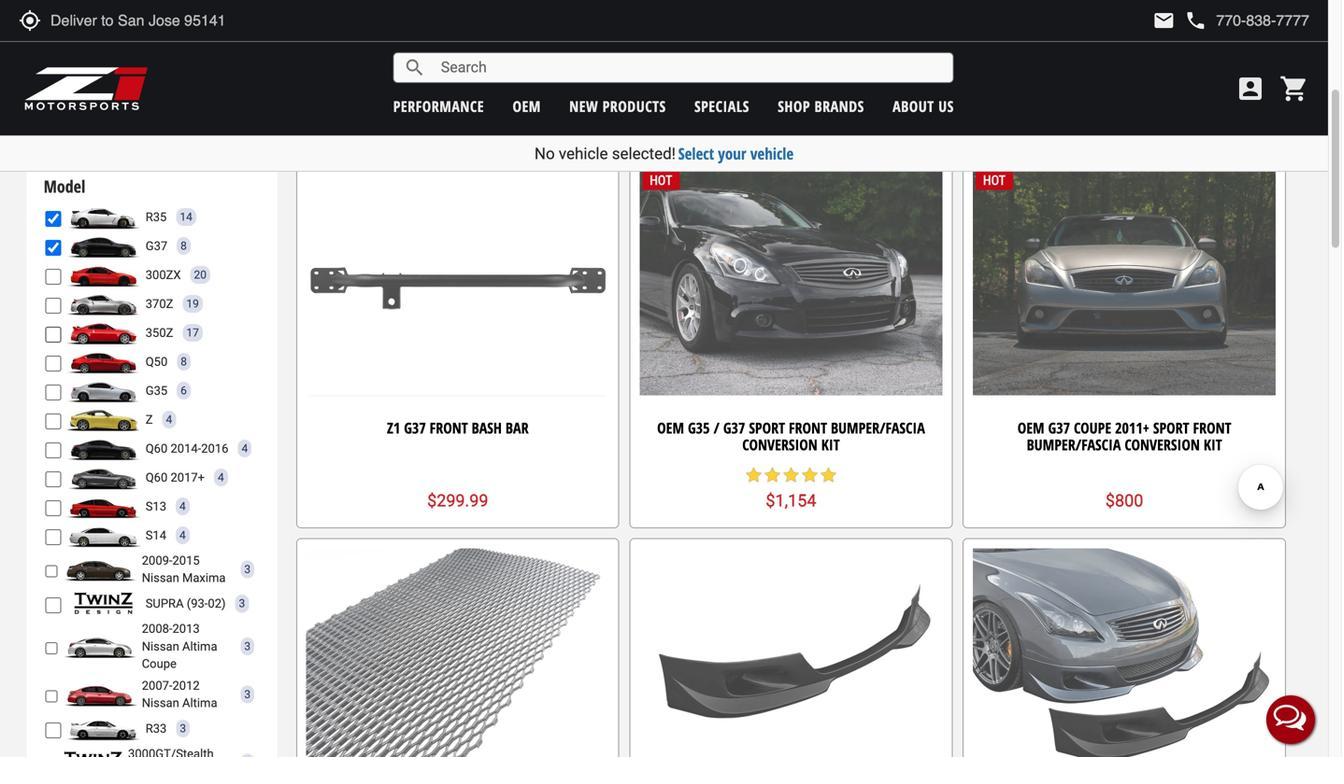 Task type: vqa. For each thing, say whether or not it's contained in the screenshot.
first SPORT from the right
yes



Task type: locate. For each thing, give the bounding box(es) containing it.
coupe up 2007-
[[142, 657, 177, 671]]

conversion
[[742, 435, 818, 455], [1125, 435, 1200, 455]]

4 up 2015
[[179, 529, 186, 543]]

conversion inside oem g35 / g37 sport front bumper/fascia conversion kit
[[742, 435, 818, 455]]

0 horizontal spatial coupe
[[142, 657, 177, 671]]

8
[[181, 240, 187, 253], [181, 356, 187, 369]]

0 horizontal spatial conversion
[[742, 435, 818, 455]]

0 horizontal spatial kit
[[821, 435, 840, 455]]

8 for g37
[[181, 240, 187, 253]]

4
[[166, 414, 172, 427], [242, 443, 248, 456], [218, 471, 224, 485], [179, 500, 186, 514], [179, 529, 186, 543]]

2 vertical spatial nissan
[[142, 697, 179, 711]]

model
[[44, 175, 85, 198]]

g35 left /
[[688, 418, 710, 439]]

1 vertical spatial nissan
[[142, 640, 179, 654]]

front for oem g37 coupe 2011+ sport front bumper/fascia conversion kit
[[1193, 418, 1231, 439]]

mail
[[1153, 9, 1175, 32]]

altima down 2012
[[182, 697, 217, 711]]

kit inside oem g35 / g37 sport front bumper/fascia conversion kit
[[821, 435, 840, 455]]

about us link
[[893, 96, 954, 116]]

1 vertical spatial g35
[[688, 418, 710, 439]]

1 kit from the left
[[821, 435, 840, 455]]

g37 right z1
[[404, 418, 426, 439]]

4 down 2016
[[218, 471, 224, 485]]

2 8 from the top
[[181, 356, 187, 369]]

nissan r35 gtr gt-r awd twin turbo 2009 2010 2011 2012 2013 2014 2015 2016 2017 2018 2019 2020 vr38dett z1 motorsports image
[[66, 205, 141, 229]]

coupe inside oem g37 coupe 2011+ sport front bumper/fascia conversion kit
[[1074, 418, 1111, 439]]

2 altima from the top
[[182, 697, 217, 711]]

kit right 2011+
[[1204, 435, 1222, 455]]

2017+
[[171, 471, 205, 485]]

g35 inside oem g35 / g37 sport front bumper/fascia conversion kit
[[688, 418, 710, 439]]

0 vertical spatial q60
[[146, 442, 168, 456]]

r35
[[297, 126, 317, 142], [146, 210, 167, 224]]

2007-
[[142, 679, 172, 693]]

shop
[[778, 96, 810, 116]]

3 right 02)
[[239, 598, 245, 611]]

shopping_cart link
[[1275, 74, 1309, 104]]

2008-
[[142, 623, 172, 637]]

performance
[[393, 96, 484, 116]]

$299.99
[[427, 492, 488, 511]]

1 sport from the left
[[749, 418, 785, 439]]

g37 down performance link
[[415, 126, 436, 142]]

2 sport from the left
[[1153, 418, 1189, 439]]

g37 inside oem g37 coupe 2011+ sport front bumper/fascia conversion kit
[[1048, 418, 1070, 439]]

None checkbox
[[46, 240, 61, 256], [46, 298, 61, 314], [46, 385, 61, 401], [46, 414, 61, 430], [46, 501, 61, 517], [46, 564, 58, 580], [46, 598, 61, 614], [46, 723, 61, 739], [46, 240, 61, 256], [46, 298, 61, 314], [46, 385, 61, 401], [46, 414, 61, 430], [46, 501, 61, 517], [46, 564, 58, 580], [46, 598, 61, 614], [46, 723, 61, 739]]

1 star from the left
[[744, 466, 763, 485]]

front for oem g35 / g37 sport front bumper/fascia conversion kit
[[789, 418, 827, 439]]

1 vertical spatial altima
[[182, 697, 217, 711]]

close down performance
[[441, 126, 458, 143]]

null image
[[66, 592, 141, 617], [63, 752, 123, 758]]

clear refinements
[[55, 125, 173, 143]]

g37 for oem
[[1048, 418, 1070, 439]]

3 for 2009-2015 nissan maxima
[[244, 564, 251, 577]]

0 vertical spatial coupe
[[1074, 418, 1111, 439]]

1 horizontal spatial model:
[[377, 126, 412, 142]]

bumper/fascia inside oem g37 coupe 2011+ sport front bumper/fascia conversion kit
[[1027, 435, 1121, 455]]

kit
[[821, 435, 840, 455], [1204, 435, 1222, 455]]

1 vertical spatial 8
[[181, 356, 187, 369]]

2008-2013 nissan altima coupe
[[142, 623, 217, 671]]

0 vertical spatial r35
[[297, 126, 317, 142]]

infiniti q60 coupe cv37 2017 2018 2019 2020 2.0t 3.0t red sport redsport vr30ddtt z1 motorsports image
[[66, 466, 141, 490]]

conversion for g37
[[742, 435, 818, 455]]

nissan 370z z34 2009 2010 2011 2012 2013 2014 2015 2016 2017 2018 2019 3.7l vq37vhr vhr nismo z1 motorsports image
[[66, 292, 141, 316]]

$1,154
[[766, 492, 816, 511]]

supra (93-02)
[[146, 597, 226, 611]]

kit up star star star star star $1,154
[[821, 435, 840, 455]]

sport right 2011+
[[1153, 418, 1189, 439]]

nissan for 2012
[[142, 697, 179, 711]]

0 horizontal spatial g35
[[146, 384, 167, 398]]

altima inside 2007-2012 nissan altima
[[182, 697, 217, 711]]

nissan down 2008-
[[142, 640, 179, 654]]

2015
[[172, 554, 200, 568]]

1 horizontal spatial r35
[[297, 126, 317, 142]]

2 front from the left
[[789, 418, 827, 439]]

brands
[[815, 96, 864, 116]]

altima down 2013
[[182, 640, 217, 654]]

4 star from the left
[[800, 466, 819, 485]]

vehicle
[[750, 143, 794, 164], [559, 144, 608, 163]]

model: g37 close
[[377, 126, 458, 143]]

conversion up $800
[[1125, 435, 1200, 455]]

2 kit from the left
[[1204, 435, 1222, 455]]

altima inside 2008-2013 nissan altima coupe
[[182, 640, 217, 654]]

2 horizontal spatial oem
[[1017, 418, 1044, 439]]

2023 nissan z image
[[66, 408, 141, 432]]

new products
[[569, 96, 666, 116]]

conversion inside oem g37 coupe 2011+ sport front bumper/fascia conversion kit
[[1125, 435, 1200, 455]]

bumper/fascia inside oem g35 / g37 sport front bumper/fascia conversion kit
[[831, 418, 925, 439]]

oem link
[[513, 96, 541, 116]]

sport inside oem g37 coupe 2011+ sport front bumper/fascia conversion kit
[[1153, 418, 1189, 439]]

phone link
[[1184, 9, 1309, 32]]

3 right 2008-2013 nissan altima coupe
[[244, 641, 251, 654]]

close
[[321, 126, 338, 143], [441, 126, 458, 143]]

close for model: r35 close
[[321, 126, 338, 143]]

nissan inside 2007-2012 nissan altima
[[142, 697, 179, 711]]

8 down 14
[[181, 240, 187, 253]]

nissan 240sx silvia zenki kouki s14 1995 1996 1997 1998 1999 ka24de ka24det sr20det rb26dett z1 motorsports image
[[66, 524, 141, 548]]

0 vertical spatial 8
[[181, 240, 187, 253]]

g37 left 2011+
[[1048, 418, 1070, 439]]

g37 inside model: g37 close
[[415, 126, 436, 142]]

2 close from the left
[[441, 126, 458, 143]]

oem inside oem g37 coupe 2011+ sport front bumper/fascia conversion kit
[[1017, 418, 1044, 439]]

front inside oem g35 / g37 sport front bumper/fascia conversion kit
[[789, 418, 827, 439]]

1 horizontal spatial kit
[[1204, 435, 1222, 455]]

None checkbox
[[46, 211, 61, 227], [46, 269, 61, 285], [46, 327, 61, 343], [46, 356, 61, 372], [46, 443, 61, 459], [46, 472, 61, 488], [46, 530, 61, 546], [46, 641, 58, 657], [46, 689, 58, 705], [46, 211, 61, 227], [46, 269, 61, 285], [46, 327, 61, 343], [46, 356, 61, 372], [46, 443, 61, 459], [46, 472, 61, 488], [46, 530, 61, 546], [46, 641, 58, 657], [46, 689, 58, 705]]

1 horizontal spatial coupe
[[1074, 418, 1111, 439]]

nissan for 2015
[[142, 572, 179, 586]]

1 vertical spatial q60
[[146, 471, 168, 485]]

0 horizontal spatial bumper/fascia
[[831, 418, 925, 439]]

1 horizontal spatial sport
[[1153, 418, 1189, 439]]

g37
[[415, 126, 436, 142], [146, 239, 167, 253], [404, 418, 426, 439], [723, 418, 745, 439], [1048, 418, 1070, 439]]

0 horizontal spatial sport
[[749, 418, 785, 439]]

shop brands
[[778, 96, 864, 116]]

mail phone
[[1153, 9, 1207, 32]]

(93-
[[187, 597, 208, 611]]

300zx
[[146, 268, 181, 282]]

g37 for model:
[[415, 126, 436, 142]]

nissan skyline coupe sedan r33 gtr gt-r bcnr33 enr33 enr33 gts-t gtst gts awd attesa 1995 1996 1997 1998 rb20det rb25de image
[[66, 717, 141, 742]]

sport inside oem g35 / g37 sport front bumper/fascia conversion kit
[[749, 418, 785, 439]]

1 horizontal spatial g35
[[688, 418, 710, 439]]

3 for supra (93-02)
[[239, 598, 245, 611]]

star
[[744, 466, 763, 485], [763, 466, 782, 485], [782, 466, 800, 485], [800, 466, 819, 485], [819, 466, 838, 485]]

us
[[938, 96, 954, 116]]

nissan altima sedan l32 2007 2008 2009 2010 2011 2012 qr25de vq35de 2.5l 3.5l s sr sl se z1 motorsports image
[[62, 683, 137, 707]]

conversion for 2011+
[[1125, 435, 1200, 455]]

1 nissan from the top
[[142, 572, 179, 586]]

coupe left 2011+
[[1074, 418, 1111, 439]]

nissan down 2007-
[[142, 697, 179, 711]]

g35 left the 6
[[146, 384, 167, 398]]

1 8 from the top
[[181, 240, 187, 253]]

bar
[[506, 418, 529, 439]]

q60 up the s13
[[146, 471, 168, 485]]

1 horizontal spatial conversion
[[1125, 435, 1200, 455]]

1 horizontal spatial oem
[[657, 418, 684, 439]]

coupe inside 2008-2013 nissan altima coupe
[[142, 657, 177, 671]]

infiniti g35 coupe sedan v35 v36 skyline 2003 2004 2005 2006 2007 2008 3.5l vq35de revup rev up vq35hr z1 motorsports image
[[66, 379, 141, 403]]

0 horizontal spatial vehicle
[[559, 144, 608, 163]]

Search search field
[[426, 53, 953, 82]]

sport
[[749, 418, 785, 439], [1153, 418, 1189, 439]]

1 horizontal spatial bumper/fascia
[[1027, 435, 1121, 455]]

1 close from the left
[[321, 126, 338, 143]]

3 right 2012
[[244, 689, 251, 702]]

0 horizontal spatial r35
[[146, 210, 167, 224]]

select
[[678, 143, 714, 164]]

3
[[244, 564, 251, 577], [239, 598, 245, 611], [244, 641, 251, 654], [244, 689, 251, 702], [180, 723, 186, 736]]

1 horizontal spatial front
[[789, 418, 827, 439]]

infiniti q60 coupe cv36 2014 2015 vq37vhr 3.7l z1 motorsports image
[[66, 437, 141, 461]]

g37 up 300zx
[[146, 239, 167, 253]]

altima for 2013
[[182, 640, 217, 654]]

1 altima from the top
[[182, 640, 217, 654]]

3 star from the left
[[782, 466, 800, 485]]

q60 for q60 2014-2016
[[146, 442, 168, 456]]

kit for oem g35 / g37 sport front bumper/fascia conversion kit
[[821, 435, 840, 455]]

null image down nissan maxima a35 2009 2010 2011 2012 2013 2014 2015 vq35de 3.5l le s sv sr sport z1 motorsports image
[[66, 592, 141, 617]]

0 horizontal spatial model:
[[259, 126, 294, 142]]

2 q60 from the top
[[146, 471, 168, 485]]

1 q60 from the top
[[146, 442, 168, 456]]

1 conversion from the left
[[742, 435, 818, 455]]

maxima
[[182, 572, 226, 586]]

1 horizontal spatial close
[[441, 126, 458, 143]]

model: for model: r35 close
[[259, 126, 294, 142]]

0 vertical spatial g35
[[146, 384, 167, 398]]

nissan inside 2008-2013 nissan altima coupe
[[142, 640, 179, 654]]

2 horizontal spatial front
[[1193, 418, 1231, 439]]

4 for z
[[166, 414, 172, 427]]

oem inside oem g35 / g37 sport front bumper/fascia conversion kit
[[657, 418, 684, 439]]

bumper/fascia for oem g35 / g37 sport front bumper/fascia conversion kit
[[831, 418, 925, 439]]

1 vertical spatial coupe
[[142, 657, 177, 671]]

2 nissan from the top
[[142, 640, 179, 654]]

oem for oem g35 / g37 sport front bumper/fascia conversion kit
[[657, 418, 684, 439]]

2016
[[201, 442, 228, 456]]

conversion up star star star star star $1,154
[[742, 435, 818, 455]]

model: inside model: r35 close
[[259, 126, 294, 142]]

nissan altima coupe cl32 2008 2009 2010 2011 2012 2013 qr25de vq35de 2.5l 3.5l s sr se z1 motorsports image
[[62, 635, 137, 659]]

/
[[713, 418, 720, 439]]

q60 2017+
[[146, 471, 205, 485]]

0 vertical spatial nissan
[[142, 572, 179, 586]]

4 right "z"
[[166, 414, 172, 427]]

front inside oem g37 coupe 2011+ sport front bumper/fascia conversion kit
[[1193, 418, 1231, 439]]

null image down 'nissan skyline coupe sedan r33 gtr gt-r bcnr33 enr33 enr33 gts-t gtst gts awd attesa 1995 1996 1997 1998 rb20det rb25de' image
[[63, 752, 123, 758]]

altima
[[182, 640, 217, 654], [182, 697, 217, 711]]

oem for oem g37 coupe 2011+ sport front bumper/fascia conversion kit
[[1017, 418, 1044, 439]]

nissan down 2009-
[[142, 572, 179, 586]]

s14
[[146, 529, 166, 543]]

3 nissan from the top
[[142, 697, 179, 711]]

no vehicle selected! select your vehicle
[[534, 143, 794, 164]]

front up star star star star star $1,154
[[789, 418, 827, 439]]

3 front from the left
[[1193, 418, 1231, 439]]

front
[[430, 418, 468, 439], [789, 418, 827, 439], [1193, 418, 1231, 439]]

1 vertical spatial r35
[[146, 210, 167, 224]]

model:
[[259, 126, 294, 142], [377, 126, 412, 142]]

sport right /
[[749, 418, 785, 439]]

front right 2011+
[[1193, 418, 1231, 439]]

3 right maxima
[[244, 564, 251, 577]]

model: inside model: g37 close
[[377, 126, 412, 142]]

3 for r33
[[180, 723, 186, 736]]

g35
[[146, 384, 167, 398], [688, 418, 710, 439]]

no
[[534, 144, 555, 163]]

0 vertical spatial altima
[[182, 640, 217, 654]]

8 right q50
[[181, 356, 187, 369]]

0 horizontal spatial close
[[321, 126, 338, 143]]

4 right 2016
[[242, 443, 248, 456]]

0 horizontal spatial front
[[430, 418, 468, 439]]

bumper/fascia
[[831, 418, 925, 439], [1027, 435, 1121, 455]]

phone
[[1184, 9, 1207, 32]]

oem
[[513, 96, 541, 116], [657, 418, 684, 439], [1017, 418, 1044, 439]]

0 horizontal spatial oem
[[513, 96, 541, 116]]

nissan 350z z33 2003 2004 2005 2006 2007 2008 2009 vq35de 3.5l revup rev up vq35hr nismo z1 motorsports image
[[66, 321, 141, 345]]

3 for 2007-2012 nissan altima
[[244, 689, 251, 702]]

q60
[[146, 442, 168, 456], [146, 471, 168, 485]]

4 right the s13
[[179, 500, 186, 514]]

g37 right /
[[723, 418, 745, 439]]

search
[[403, 57, 426, 79]]

nissan inside 2009-2015 nissan maxima
[[142, 572, 179, 586]]

2 conversion from the left
[[1125, 435, 1200, 455]]

your
[[718, 143, 746, 164]]

2 model: from the left
[[377, 126, 412, 142]]

coupe
[[1074, 418, 1111, 439], [142, 657, 177, 671]]

q60 left "2014-"
[[146, 442, 168, 456]]

bumper/fascia for oem g37 coupe 2011+ sport front bumper/fascia conversion kit
[[1027, 435, 1121, 455]]

kit inside oem g37 coupe 2011+ sport front bumper/fascia conversion kit
[[1204, 435, 1222, 455]]

vehicle right the your
[[750, 143, 794, 164]]

clear refinements button
[[40, 122, 188, 146]]

front left bash
[[430, 418, 468, 439]]

350z
[[146, 326, 173, 340]]

vehicle right no
[[559, 144, 608, 163]]

close left model: g37 close
[[321, 126, 338, 143]]

4 for q60 2014-2016
[[242, 443, 248, 456]]

3 right r33 on the left bottom of the page
[[180, 723, 186, 736]]

r33
[[146, 722, 167, 736]]

1 model: from the left
[[259, 126, 294, 142]]



Task type: describe. For each thing, give the bounding box(es) containing it.
370z
[[146, 297, 173, 311]]

r35 inside model: r35 close
[[297, 126, 317, 142]]

2009-
[[142, 554, 172, 568]]

19
[[186, 298, 199, 311]]

4 for q60 2017+
[[218, 471, 224, 485]]

close for model: g37 close
[[441, 126, 458, 143]]

nissan 240sx silvia zenki kouki s13 rps13 180sx 1989 1990 1991 1992 1993 1994 ka24e ka24de ka24det sr20det rb26dett z1 motorsports image
[[66, 495, 141, 519]]

model: r35 close
[[259, 126, 338, 143]]

z1 motorsports logo image
[[23, 65, 149, 112]]

8 for q50
[[181, 356, 187, 369]]

about
[[893, 96, 934, 116]]

6
[[181, 385, 187, 398]]

my_location
[[19, 9, 41, 32]]

mail link
[[1153, 9, 1175, 32]]

g37 inside oem g35 / g37 sport front bumper/fascia conversion kit
[[723, 418, 745, 439]]

refinements
[[93, 125, 173, 143]]

2011+
[[1115, 418, 1149, 439]]

specials
[[694, 96, 749, 116]]

oem g37 coupe 2011+ sport front bumper/fascia conversion kit
[[1017, 418, 1231, 455]]

select your vehicle link
[[678, 143, 794, 164]]

2007-2012 nissan altima
[[142, 679, 217, 711]]

sport for 2011+
[[1153, 418, 1189, 439]]

products
[[602, 96, 666, 116]]

vehicle inside no vehicle selected! select your vehicle
[[559, 144, 608, 163]]

q60 for q60 2017+
[[146, 471, 168, 485]]

new
[[569, 96, 598, 116]]

infiniti g37 coupe sedan convertible v36 cv36 hv36 skyline 2008 2009 2010 2011 2012 2013 3.7l vq37vhr z1 motorsports image
[[66, 234, 141, 258]]

bash
[[472, 418, 502, 439]]

infiniti q50 sedan hybrid v37 2014 2015 2016 2017 2018 2019 2020 vq37vhr 2.0t 3.0t 3.7l red sport redsport vr30ddtt z1 motorsports image
[[66, 350, 141, 374]]

q50
[[146, 355, 168, 369]]

performance link
[[393, 96, 484, 116]]

nissan 300zx z32 1990 1991 1992 1993 1994 1995 1996 vg30dett vg30de twin turbo non turbo z1 motorsports image
[[66, 263, 141, 287]]

account_box
[[1236, 74, 1265, 104]]

1 horizontal spatial vehicle
[[750, 143, 794, 164]]

3 for 2008-2013 nissan altima coupe
[[244, 641, 251, 654]]

2014-
[[171, 442, 201, 456]]

z1 g37 front bash bar
[[387, 418, 529, 439]]

17
[[186, 327, 199, 340]]

shopping_cart
[[1279, 74, 1309, 104]]

altima for 2012
[[182, 697, 217, 711]]

model: for model: g37 close
[[377, 126, 412, 142]]

nissan for 2013
[[142, 640, 179, 654]]

2012
[[172, 679, 200, 693]]

2009-2015 nissan maxima
[[142, 554, 226, 586]]

z
[[146, 413, 153, 427]]

$800
[[1106, 492, 1143, 511]]

new products link
[[569, 96, 666, 116]]

star star star star star $1,154
[[744, 466, 838, 511]]

selected!
[[612, 144, 676, 163]]

account_box link
[[1231, 74, 1270, 104]]

5 star from the left
[[819, 466, 838, 485]]

specials link
[[694, 96, 749, 116]]

2013
[[172, 623, 200, 637]]

20
[[194, 269, 207, 282]]

shop brands link
[[778, 96, 864, 116]]

about us
[[893, 96, 954, 116]]

4 for s13
[[179, 500, 186, 514]]

clear
[[55, 125, 90, 143]]

g37 for z1
[[404, 418, 426, 439]]

02)
[[208, 597, 226, 611]]

14
[[180, 211, 192, 224]]

1 vertical spatial null image
[[63, 752, 123, 758]]

oem for oem link
[[513, 96, 541, 116]]

oem g35 / g37 sport front bumper/fascia conversion kit
[[657, 418, 925, 455]]

2 star from the left
[[763, 466, 782, 485]]

s13
[[146, 500, 166, 514]]

sport for g37
[[749, 418, 785, 439]]

nissan maxima a35 2009 2010 2011 2012 2013 2014 2015 vq35de 3.5l le s sv sr sport z1 motorsports image
[[62, 558, 137, 582]]

kit for oem g37 coupe 2011+ sport front bumper/fascia conversion kit
[[1204, 435, 1222, 455]]

z1
[[387, 418, 400, 439]]

q60 2014-2016
[[146, 442, 228, 456]]

1 front from the left
[[430, 418, 468, 439]]

4 for s14
[[179, 529, 186, 543]]

supra
[[146, 597, 184, 611]]

0 vertical spatial null image
[[66, 592, 141, 617]]



